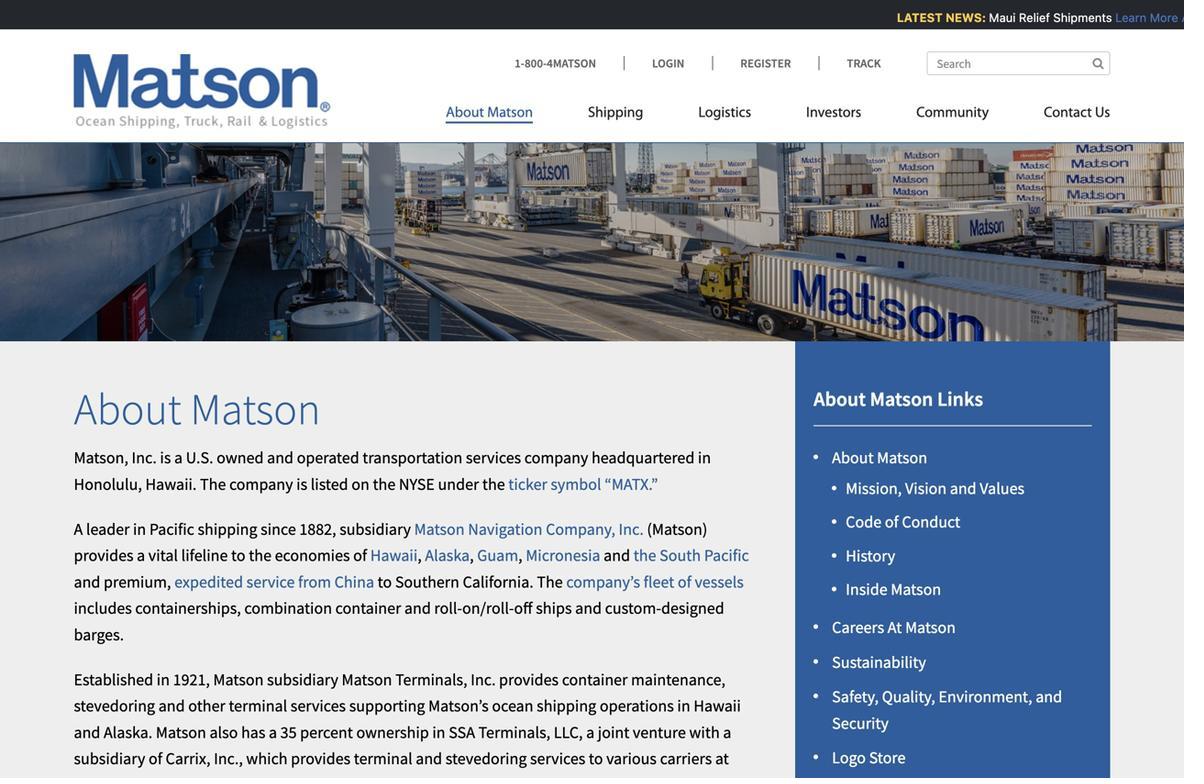 Task type: vqa. For each thing, say whether or not it's contained in the screenshot.
SOUTHERN
yes



Task type: describe. For each thing, give the bounding box(es) containing it.
alaska link
[[425, 545, 470, 566]]

in left ssa
[[432, 722, 446, 743]]

safety,
[[832, 686, 879, 707]]

has
[[241, 722, 266, 743]]

ssa
[[449, 722, 475, 743]]

sustainability
[[832, 652, 927, 672]]

and down 1921, at left bottom
[[158, 696, 185, 716]]

careers at matson link
[[832, 617, 956, 638]]

logo store link
[[832, 748, 906, 768]]

more
[[1144, 11, 1173, 24]]

matson left links
[[870, 386, 934, 412]]

1-800-4matson link
[[515, 56, 624, 71]]

security
[[832, 713, 889, 733]]

0 vertical spatial terminals,
[[396, 669, 468, 690]]

about matson links
[[814, 386, 984, 412]]

matson up owned
[[190, 381, 321, 436]]

shipping inside "established in 1921, matson subsidiary matson terminals, inc. provides container maintenance, stevedoring and other terminal services supporting matson's ocean shipping operations in hawaii and alaska. matson also has a 35 percent ownership in ssa terminals, llc, a joint venture with a subsidiary of carrix, inc., which provides terminal and stevedoring services to various carriers at eight terminal facilities on the u.s. west coast and to matson at three of those facilities ("
[[537, 696, 597, 716]]

about matson links section
[[773, 341, 1134, 778]]

environment,
[[939, 686, 1033, 707]]

values
[[980, 478, 1025, 499]]

ticker
[[509, 474, 548, 495]]

(matson) provides a vital lifeline to the economies of
[[74, 519, 708, 566]]

shipments
[[1048, 11, 1107, 24]]

on inside "established in 1921, matson subsidiary matson terminals, inc. provides container maintenance, stevedoring and other terminal services supporting matson's ocean shipping operations in hawaii and alaska. matson also has a 35 percent ownership in ssa terminals, llc, a joint venture with a subsidiary of carrix, inc., which provides terminal and stevedoring services to various carriers at eight terminal facilities on the u.s. west coast and to matson at three of those facilities ("
[[235, 775, 253, 778]]

logistics link
[[671, 97, 779, 134]]

contact us
[[1044, 106, 1111, 121]]

1 vertical spatial is
[[296, 474, 307, 495]]

search image
[[1093, 57, 1104, 69]]

shipping
[[588, 106, 644, 121]]

history
[[846, 545, 896, 566]]

transportation
[[363, 447, 463, 468]]

1 vertical spatial terminal
[[354, 748, 413, 769]]

and right vision
[[950, 478, 977, 499]]

to inside hawaii , alaska , guam , micronesia and the south pacific and premium, expedited service from china to southern california. the company's fleet of vessels includes containerships, combination container and roll-on/roll-off ships and custom-designed barges.
[[378, 572, 392, 592]]

0 vertical spatial stevedoring
[[74, 696, 155, 716]]

combination
[[244, 598, 332, 619]]

also
[[210, 722, 238, 743]]

the south pacific link
[[634, 545, 749, 566]]

track
[[847, 56, 881, 71]]

u.s. inside "established in 1921, matson subsidiary matson terminals, inc. provides container maintenance, stevedoring and other terminal services supporting matson's ocean shipping operations in hawaii and alaska. matson also has a 35 percent ownership in ssa terminals, llc, a joint venture with a subsidiary of carrix, inc., which provides terminal and stevedoring services to various carriers at eight terminal facilities on the u.s. west coast and to matson at three of those facilities ("
[[282, 775, 310, 778]]

leader
[[86, 519, 130, 539]]

established
[[74, 669, 153, 690]]

navigation
[[468, 519, 543, 539]]

1 horizontal spatial terminal
[[229, 696, 287, 716]]

2 vertical spatial terminal
[[112, 775, 171, 778]]

with
[[690, 722, 720, 743]]

matson up vision
[[877, 447, 928, 468]]

percent
[[300, 722, 353, 743]]

roll-
[[434, 598, 462, 619]]

to up those
[[589, 748, 603, 769]]

code
[[846, 512, 882, 532]]

35
[[280, 722, 297, 743]]

and up includes
[[74, 572, 100, 592]]

matson, inc. is a u.s. owned and operated transportation services company headquartered in honolulu, hawaii. the company is listed on the nyse under the
[[74, 447, 711, 495]]

operated
[[297, 447, 359, 468]]

the inside (matson) provides a vital lifeline to the economies of
[[249, 545, 272, 566]]

and right coast
[[392, 775, 418, 778]]

3 , from the left
[[519, 545, 523, 566]]

listed
[[311, 474, 348, 495]]

login link
[[624, 56, 712, 71]]

careers
[[832, 617, 885, 638]]

alaska.
[[104, 722, 153, 743]]

company's
[[566, 572, 640, 592]]

mission,
[[846, 478, 902, 499]]

the inside hawaii , alaska , guam , micronesia and the south pacific and premium, expedited service from china to southern california. the company's fleet of vessels includes containerships, combination container and roll-on/roll-off ships and custom-designed barges.
[[634, 545, 656, 566]]

economies
[[275, 545, 350, 566]]

0 vertical spatial shipping
[[198, 519, 257, 539]]

links
[[938, 386, 984, 412]]

hawaii inside "established in 1921, matson subsidiary matson terminals, inc. provides container maintenance, stevedoring and other terminal services supporting matson's ocean shipping operations in hawaii and alaska. matson also has a 35 percent ownership in ssa terminals, llc, a joint venture with a subsidiary of carrix, inc., which provides terminal and stevedoring services to various carriers at eight terminal facilities on the u.s. west coast and to matson at three of those facilities ("
[[694, 696, 741, 716]]

us
[[1095, 106, 1111, 121]]

about inside 'top menu' 'navigation'
[[446, 106, 484, 121]]

matson up other at the bottom of page
[[213, 669, 264, 690]]

matson down ssa
[[439, 775, 490, 778]]

ocean
[[492, 696, 534, 716]]

investors
[[807, 106, 862, 121]]

provides inside (matson) provides a vital lifeline to the economies of
[[74, 545, 134, 566]]

expedited
[[174, 572, 243, 592]]

operations
[[600, 696, 674, 716]]

2 vertical spatial services
[[530, 748, 586, 769]]

hawaii , alaska , guam , micronesia and the south pacific and premium, expedited service from china to southern california. the company's fleet of vessels includes containerships, combination container and roll-on/roll-off ships and custom-designed barges.
[[74, 545, 749, 645]]

about matson inside 'top menu' 'navigation'
[[446, 106, 533, 121]]

0 horizontal spatial company
[[229, 474, 293, 495]]

container inside "established in 1921, matson subsidiary matson terminals, inc. provides container maintenance, stevedoring and other terminal services supporting matson's ocean shipping operations in hawaii and alaska. matson also has a 35 percent ownership in ssa terminals, llc, a joint venture with a subsidiary of carrix, inc., which provides terminal and stevedoring services to various carriers at eight terminal facilities on the u.s. west coast and to matson at three of those facilities ("
[[562, 669, 628, 690]]

top menu navigation
[[446, 97, 1111, 134]]

to down ownership
[[421, 775, 436, 778]]

1882,
[[299, 519, 336, 539]]

on inside matson, inc. is a u.s. owned and operated transportation services company headquartered in honolulu, hawaii. the company is listed on the nyse under the
[[352, 474, 370, 495]]

login
[[652, 56, 685, 71]]

1 vertical spatial about matson
[[74, 381, 321, 436]]

of right three
[[550, 775, 563, 778]]

u.s. inside matson, inc. is a u.s. owned and operated transportation services company headquartered in honolulu, hawaii. the company is listed on the nyse under the
[[186, 447, 213, 468]]

honolulu,
[[74, 474, 142, 495]]

the inside "established in 1921, matson subsidiary matson terminals, inc. provides container maintenance, stevedoring and other terminal services supporting matson's ocean shipping operations in hawaii and alaska. matson also has a 35 percent ownership in ssa terminals, llc, a joint venture with a subsidiary of carrix, inc., which provides terminal and stevedoring services to various carriers at eight terminal facilities on the u.s. west coast and to matson at three of those facilities ("
[[256, 775, 279, 778]]

of inside about matson links section
[[885, 512, 899, 532]]

hawaii inside hawaii , alaska , guam , micronesia and the south pacific and premium, expedited service from china to southern california. the company's fleet of vessels includes containerships, combination container and roll-on/roll-off ships and custom-designed barges.
[[370, 545, 418, 566]]

4matson
[[547, 56, 596, 71]]

micronesia link
[[526, 545, 601, 566]]

safety, quality, environment, and security
[[832, 686, 1063, 733]]

and down ownership
[[416, 748, 442, 769]]

ticker symbol "matx."
[[509, 474, 658, 495]]

community
[[917, 106, 989, 121]]

custom-
[[605, 598, 662, 619]]

owned
[[217, 447, 264, 468]]

various
[[607, 748, 657, 769]]

maintenance,
[[631, 669, 726, 690]]

company's fleet of vessels link
[[566, 572, 744, 592]]

service
[[247, 572, 295, 592]]

0 vertical spatial company
[[525, 447, 588, 468]]

barges.
[[74, 624, 124, 645]]

safety, quality, environment, and security link
[[832, 686, 1063, 733]]

0 vertical spatial subsidiary
[[340, 519, 411, 539]]

california.
[[463, 572, 534, 592]]

a right 'llc,'
[[586, 722, 595, 743]]

matson right at
[[906, 617, 956, 638]]

which
[[246, 748, 288, 769]]

800-
[[525, 56, 547, 71]]

0 horizontal spatial services
[[291, 696, 346, 716]]

a inside (matson) provides a vital lifeline to the economies of
[[137, 545, 145, 566]]

llc,
[[554, 722, 583, 743]]

news:
[[940, 11, 981, 24]]

matson up at
[[891, 579, 942, 600]]

track link
[[819, 56, 881, 71]]

the inside hawaii , alaska , guam , micronesia and the south pacific and premium, expedited service from china to southern california. the company's fleet of vessels includes containerships, combination container and roll-on/roll-off ships and custom-designed barges.
[[537, 572, 563, 592]]

headquartered
[[592, 447, 695, 468]]

matson up carrix,
[[156, 722, 206, 743]]

sustainability link
[[832, 652, 927, 672]]

matson navigation company, inc. link
[[414, 519, 644, 539]]

Search search field
[[927, 51, 1111, 75]]

expedited service from china link
[[174, 572, 374, 592]]

1 vertical spatial provides
[[499, 669, 559, 690]]

west
[[313, 775, 346, 778]]

1 vertical spatial about matson link
[[832, 447, 928, 468]]

inc. inside matson, inc. is a u.s. owned and operated transportation services company headquartered in honolulu, hawaii. the company is listed on the nyse under the
[[132, 447, 157, 468]]

1 facilities from the left
[[174, 775, 232, 778]]



Task type: locate. For each thing, give the bounding box(es) containing it.
nyse
[[399, 474, 435, 495]]

u.s.
[[186, 447, 213, 468], [282, 775, 310, 778]]

1 horizontal spatial shipping
[[537, 696, 597, 716]]

matson inside 'top menu' 'navigation'
[[487, 106, 533, 121]]

latest news: maui relief shipments learn more ab
[[891, 11, 1185, 24]]

lifeline
[[181, 545, 228, 566]]

includes
[[74, 598, 132, 619]]

inside matson link
[[846, 579, 942, 600]]

0 horizontal spatial ,
[[418, 545, 422, 566]]

2 horizontal spatial about matson
[[832, 447, 928, 468]]

investors link
[[779, 97, 889, 134]]

the inside matson, inc. is a u.s. owned and operated transportation services company headquartered in honolulu, hawaii. the company is listed on the nyse under the
[[200, 474, 226, 495]]

0 vertical spatial is
[[160, 447, 171, 468]]

None search field
[[927, 51, 1111, 75]]

cranes load and offload matson containers from the containership at the terminal. image
[[0, 114, 1185, 341]]

0 horizontal spatial subsidiary
[[74, 748, 145, 769]]

ships
[[536, 598, 572, 619]]

1 horizontal spatial facilities
[[609, 775, 666, 778]]

carriers
[[660, 748, 712, 769]]

a
[[74, 519, 83, 539]]

in down the maintenance,
[[678, 696, 691, 716]]

2 horizontal spatial terminal
[[354, 748, 413, 769]]

1 horizontal spatial inc.
[[471, 669, 496, 690]]

1 vertical spatial the
[[537, 572, 563, 592]]

on down inc.,
[[235, 775, 253, 778]]

and down southern
[[405, 598, 431, 619]]

inside matson
[[846, 579, 942, 600]]

inc. up hawaii.
[[132, 447, 157, 468]]

relief
[[1013, 11, 1045, 24]]

about matson link down 1-
[[446, 97, 561, 134]]

the down owned
[[200, 474, 226, 495]]

1 vertical spatial shipping
[[537, 696, 597, 716]]

inc.,
[[214, 748, 243, 769]]

services inside matson, inc. is a u.s. owned and operated transportation services company headquartered in honolulu, hawaii. the company is listed on the nyse under the
[[466, 447, 521, 468]]

matson up alaska link
[[414, 519, 465, 539]]

other
[[188, 696, 225, 716]]

matson up supporting
[[342, 669, 392, 690]]

learn more ab link
[[1110, 11, 1185, 24]]

terminal up has
[[229, 696, 287, 716]]

0 vertical spatial about matson
[[446, 106, 533, 121]]

about matson
[[446, 106, 533, 121], [74, 381, 321, 436], [832, 447, 928, 468]]

under
[[438, 474, 479, 495]]

1921,
[[173, 669, 210, 690]]

the up service
[[249, 545, 272, 566]]

containerships,
[[135, 598, 241, 619]]

1 vertical spatial stevedoring
[[446, 748, 527, 769]]

facilities down various
[[609, 775, 666, 778]]

inside
[[846, 579, 888, 600]]

subsidiary up '35'
[[267, 669, 338, 690]]

shipping up 'llc,'
[[537, 696, 597, 716]]

latest
[[891, 11, 937, 24]]

maui
[[984, 11, 1010, 24]]

0 vertical spatial container
[[335, 598, 401, 619]]

1 horizontal spatial subsidiary
[[267, 669, 338, 690]]

stevedoring down ssa
[[446, 748, 527, 769]]

the down which
[[256, 775, 279, 778]]

0 horizontal spatial on
[[235, 775, 253, 778]]

1 vertical spatial services
[[291, 696, 346, 716]]

venture
[[633, 722, 686, 743]]

container down china
[[335, 598, 401, 619]]

0 horizontal spatial about matson link
[[446, 97, 561, 134]]

0 horizontal spatial terminals,
[[396, 669, 468, 690]]

u.s. left west
[[282, 775, 310, 778]]

1 horizontal spatial the
[[537, 572, 563, 592]]

0 vertical spatial at
[[716, 748, 729, 769]]

1 vertical spatial pacific
[[704, 545, 749, 566]]

of right fleet
[[678, 572, 692, 592]]

the up the ships at the bottom left
[[537, 572, 563, 592]]

terminal down alaska.
[[112, 775, 171, 778]]

established in 1921, matson subsidiary matson terminals, inc. provides container maintenance, stevedoring and other terminal services supporting matson's ocean shipping operations in hawaii and alaska. matson also has a 35 percent ownership in ssa terminals, llc, a joint venture with a subsidiary of carrix, inc., which provides terminal and stevedoring services to various carriers at eight terminal facilities on the u.s. west coast and to matson at three of those facilities (
[[74, 669, 741, 778]]

1 horizontal spatial stevedoring
[[446, 748, 527, 769]]

history link
[[846, 545, 896, 566]]

1 vertical spatial hawaii
[[694, 696, 741, 716]]

1 horizontal spatial company
[[525, 447, 588, 468]]

facilities down carrix,
[[174, 775, 232, 778]]

and up company's at the bottom of page
[[604, 545, 630, 566]]

0 horizontal spatial the
[[200, 474, 226, 495]]

in right leader
[[133, 519, 146, 539]]

terminal
[[229, 696, 287, 716], [354, 748, 413, 769], [112, 775, 171, 778]]

blue matson logo with ocean, shipping, truck, rail and logistics written beneath it. image
[[74, 54, 331, 129]]

micronesia
[[526, 545, 601, 566]]

vital
[[148, 545, 178, 566]]

0 horizontal spatial facilities
[[174, 775, 232, 778]]

alaska
[[425, 545, 470, 566]]

is left listed
[[296, 474, 307, 495]]

a left '35'
[[269, 722, 277, 743]]

premium,
[[104, 572, 171, 592]]

facilities
[[174, 775, 232, 778], [609, 775, 666, 778]]

2 vertical spatial provides
[[291, 748, 351, 769]]

provides up 'ocean'
[[499, 669, 559, 690]]

the left nyse
[[373, 474, 396, 495]]

at left three
[[493, 775, 506, 778]]

inc. down "matx."
[[619, 519, 644, 539]]

1 vertical spatial at
[[493, 775, 506, 778]]

services up ticker
[[466, 447, 521, 468]]

logo
[[832, 748, 866, 768]]

and inside the "safety, quality, environment, and security"
[[1036, 686, 1063, 707]]

, left guam link
[[470, 545, 474, 566]]

(matson)
[[647, 519, 708, 539]]

and left alaska.
[[74, 722, 100, 743]]

and inside matson, inc. is a u.s. owned and operated transportation services company headquartered in honolulu, hawaii. the company is listed on the nyse under the
[[267, 447, 294, 468]]

0 horizontal spatial is
[[160, 447, 171, 468]]

0 horizontal spatial terminal
[[112, 775, 171, 778]]

1 horizontal spatial terminals,
[[479, 722, 551, 743]]

about
[[446, 106, 484, 121], [74, 381, 182, 436], [814, 386, 866, 412], [832, 447, 874, 468]]

and
[[267, 447, 294, 468], [950, 478, 977, 499], [604, 545, 630, 566], [74, 572, 100, 592], [405, 598, 431, 619], [575, 598, 602, 619], [1036, 686, 1063, 707], [158, 696, 185, 716], [74, 722, 100, 743], [416, 748, 442, 769], [392, 775, 418, 778]]

0 horizontal spatial inc.
[[132, 447, 157, 468]]

services up percent
[[291, 696, 346, 716]]

1 horizontal spatial pacific
[[704, 545, 749, 566]]

1 horizontal spatial is
[[296, 474, 307, 495]]

2 horizontal spatial provides
[[499, 669, 559, 690]]

0 vertical spatial services
[[466, 447, 521, 468]]

code of conduct
[[846, 512, 961, 532]]

pacific up the vital
[[149, 519, 194, 539]]

, up southern
[[418, 545, 422, 566]]

2 vertical spatial inc.
[[471, 669, 496, 690]]

subsidiary up eight
[[74, 748, 145, 769]]

0 horizontal spatial at
[[493, 775, 506, 778]]

carrix,
[[166, 748, 211, 769]]

of right code
[[885, 512, 899, 532]]

1 horizontal spatial provides
[[291, 748, 351, 769]]

1 vertical spatial on
[[235, 775, 253, 778]]

on right listed
[[352, 474, 370, 495]]

at down "with"
[[716, 748, 729, 769]]

logo store
[[832, 748, 906, 768]]

guam
[[477, 545, 519, 566]]

matson's
[[429, 696, 489, 716]]

terminals,
[[396, 669, 468, 690], [479, 722, 551, 743]]

of inside (matson) provides a vital lifeline to the economies of
[[353, 545, 367, 566]]

symbol
[[551, 474, 601, 495]]

1 , from the left
[[418, 545, 422, 566]]

services down 'llc,'
[[530, 748, 586, 769]]

0 vertical spatial inc.
[[132, 447, 157, 468]]

about matson down 1-
[[446, 106, 533, 121]]

2 , from the left
[[470, 545, 474, 566]]

provides up west
[[291, 748, 351, 769]]

1 horizontal spatial u.s.
[[282, 775, 310, 778]]

a inside matson, inc. is a u.s. owned and operated transportation services company headquartered in honolulu, hawaii. the company is listed on the nyse under the
[[174, 447, 183, 468]]

in
[[698, 447, 711, 468], [133, 519, 146, 539], [157, 669, 170, 690], [678, 696, 691, 716], [432, 722, 446, 743]]

inc. up matson's
[[471, 669, 496, 690]]

in left 1921, at left bottom
[[157, 669, 170, 690]]

container
[[335, 598, 401, 619], [562, 669, 628, 690]]

to inside (matson) provides a vital lifeline to the economies of
[[231, 545, 246, 566]]

designed
[[662, 598, 725, 619]]

contact
[[1044, 106, 1092, 121]]

0 horizontal spatial hawaii
[[370, 545, 418, 566]]

a
[[174, 447, 183, 468], [137, 545, 145, 566], [269, 722, 277, 743], [586, 722, 595, 743], [723, 722, 732, 743]]

0 horizontal spatial provides
[[74, 545, 134, 566]]

terminals, up matson's
[[396, 669, 468, 690]]

china
[[335, 572, 374, 592]]

2 facilities from the left
[[609, 775, 666, 778]]

container inside hawaii , alaska , guam , micronesia and the south pacific and premium, expedited service from china to southern california. the company's fleet of vessels includes containerships, combination container and roll-on/roll-off ships and custom-designed barges.
[[335, 598, 401, 619]]

hawaii link
[[370, 545, 418, 566]]

to down hawaii link
[[378, 572, 392, 592]]

inc.
[[132, 447, 157, 468], [619, 519, 644, 539], [471, 669, 496, 690]]

register link
[[712, 56, 819, 71]]

0 horizontal spatial about matson
[[74, 381, 321, 436]]

shipping
[[198, 519, 257, 539], [537, 696, 597, 716]]

is up hawaii.
[[160, 447, 171, 468]]

to right lifeline
[[231, 545, 246, 566]]

in inside matson, inc. is a u.s. owned and operated transportation services company headquartered in honolulu, hawaii. the company is listed on the nyse under the
[[698, 447, 711, 468]]

about matson up owned
[[74, 381, 321, 436]]

1 horizontal spatial hawaii
[[694, 696, 741, 716]]

the left ticker
[[483, 474, 505, 495]]

0 vertical spatial about matson link
[[446, 97, 561, 134]]

0 vertical spatial pacific
[[149, 519, 194, 539]]

supporting
[[349, 696, 425, 716]]

of left carrix,
[[149, 748, 162, 769]]

u.s. up hawaii.
[[186, 447, 213, 468]]

1 horizontal spatial about matson
[[446, 106, 533, 121]]

in right headquartered
[[698, 447, 711, 468]]

terminal up coast
[[354, 748, 413, 769]]

2 horizontal spatial inc.
[[619, 519, 644, 539]]

1 horizontal spatial container
[[562, 669, 628, 690]]

0 horizontal spatial u.s.
[[186, 447, 213, 468]]

1 vertical spatial company
[[229, 474, 293, 495]]

the up 'company's fleet of vessels' link on the bottom of the page
[[634, 545, 656, 566]]

1 horizontal spatial ,
[[470, 545, 474, 566]]

a up hawaii.
[[174, 447, 183, 468]]

0 vertical spatial on
[[352, 474, 370, 495]]

register
[[741, 56, 791, 71]]

about matson link up mission,
[[832, 447, 928, 468]]

to
[[231, 545, 246, 566], [378, 572, 392, 592], [589, 748, 603, 769], [421, 775, 436, 778]]

of inside hawaii , alaska , guam , micronesia and the south pacific and premium, expedited service from china to southern california. the company's fleet of vessels includes containerships, combination container and roll-on/roll-off ships and custom-designed barges.
[[678, 572, 692, 592]]

guam link
[[477, 545, 519, 566]]

matson down 1-
[[487, 106, 533, 121]]

0 horizontal spatial shipping
[[198, 519, 257, 539]]

1 vertical spatial container
[[562, 669, 628, 690]]

"matx."
[[605, 474, 658, 495]]

southern
[[395, 572, 460, 592]]

2 vertical spatial subsidiary
[[74, 748, 145, 769]]

0 vertical spatial provides
[[74, 545, 134, 566]]

a right "with"
[[723, 722, 732, 743]]

ab
[[1176, 11, 1185, 24]]

and down company's at the bottom of page
[[575, 598, 602, 619]]

0 vertical spatial terminal
[[229, 696, 287, 716]]

and right environment,
[[1036, 686, 1063, 707]]

0 horizontal spatial pacific
[[149, 519, 194, 539]]

1 horizontal spatial at
[[716, 748, 729, 769]]

about matson inside section
[[832, 447, 928, 468]]

since
[[261, 519, 296, 539]]

contact us link
[[1017, 97, 1111, 134]]

1-800-4matson
[[515, 56, 596, 71]]

of down a leader in pacific shipping since 1882, subsidiary matson navigation company, inc.
[[353, 545, 367, 566]]

1 vertical spatial terminals,
[[479, 722, 551, 743]]

store
[[869, 748, 906, 768]]

(
[[669, 775, 674, 778]]

1 horizontal spatial on
[[352, 474, 370, 495]]

0 horizontal spatial container
[[335, 598, 401, 619]]

vessels
[[695, 572, 744, 592]]

hawaii
[[370, 545, 418, 566], [694, 696, 741, 716]]

company down owned
[[229, 474, 293, 495]]

0 vertical spatial u.s.
[[186, 447, 213, 468]]

a leader in pacific shipping since 1882, subsidiary matson navigation company, inc.
[[74, 519, 644, 539]]

1 vertical spatial subsidiary
[[267, 669, 338, 690]]

stevedoring down established
[[74, 696, 155, 716]]

2 horizontal spatial ,
[[519, 545, 523, 566]]

about matson link
[[446, 97, 561, 134], [832, 447, 928, 468]]

1 horizontal spatial about matson link
[[832, 447, 928, 468]]

, down matson navigation company, inc. link
[[519, 545, 523, 566]]

0 horizontal spatial stevedoring
[[74, 696, 155, 716]]

pacific inside hawaii , alaska , guam , micronesia and the south pacific and premium, expedited service from china to southern california. the company's fleet of vessels includes containerships, combination container and roll-on/roll-off ships and custom-designed barges.
[[704, 545, 749, 566]]

and right owned
[[267, 447, 294, 468]]

1 vertical spatial u.s.
[[282, 775, 310, 778]]

1-
[[515, 56, 525, 71]]

eight
[[74, 775, 109, 778]]

2 horizontal spatial subsidiary
[[340, 519, 411, 539]]

quality,
[[882, 686, 936, 707]]

inc. inside "established in 1921, matson subsidiary matson terminals, inc. provides container maintenance, stevedoring and other terminal services supporting matson's ocean shipping operations in hawaii and alaska. matson also has a 35 percent ownership in ssa terminals, llc, a joint venture with a subsidiary of carrix, inc., which provides terminal and stevedoring services to various carriers at eight terminal facilities on the u.s. west coast and to matson at three of those facilities ("
[[471, 669, 496, 690]]

hawaii up southern
[[370, 545, 418, 566]]

at
[[716, 748, 729, 769], [493, 775, 506, 778]]

hawaii up "with"
[[694, 696, 741, 716]]

services
[[466, 447, 521, 468], [291, 696, 346, 716], [530, 748, 586, 769]]

1 vertical spatial inc.
[[619, 519, 644, 539]]

subsidiary up hawaii link
[[340, 519, 411, 539]]

1 horizontal spatial services
[[466, 447, 521, 468]]

shipping up lifeline
[[198, 519, 257, 539]]

company up symbol
[[525, 447, 588, 468]]

0 vertical spatial the
[[200, 474, 226, 495]]

2 horizontal spatial services
[[530, 748, 586, 769]]

terminals, down 'ocean'
[[479, 722, 551, 743]]

about matson up mission,
[[832, 447, 928, 468]]

container up operations
[[562, 669, 628, 690]]

0 vertical spatial hawaii
[[370, 545, 418, 566]]

provides down leader
[[74, 545, 134, 566]]

pacific up vessels
[[704, 545, 749, 566]]

2 vertical spatial about matson
[[832, 447, 928, 468]]

a left the vital
[[137, 545, 145, 566]]



